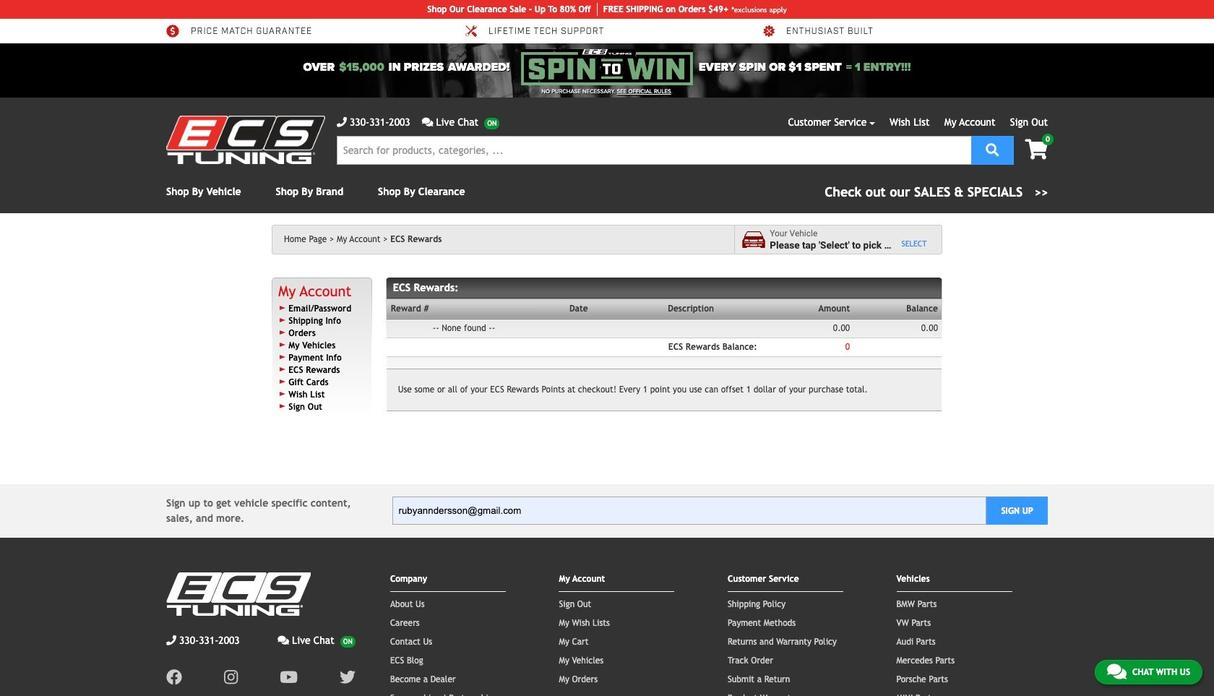 Task type: locate. For each thing, give the bounding box(es) containing it.
youtube logo image
[[280, 669, 298, 685]]

1 vertical spatial comments image
[[278, 635, 289, 645]]

comments image
[[422, 117, 433, 127], [278, 635, 289, 645]]

0 horizontal spatial comments image
[[278, 635, 289, 645]]

1 vertical spatial ecs tuning image
[[166, 572, 311, 616]]

2 ecs tuning image from the top
[[166, 572, 311, 616]]

twitter logo image
[[340, 669, 356, 685]]

comments image for the left phone icon
[[278, 635, 289, 645]]

phone image
[[337, 117, 347, 127], [166, 635, 176, 645]]

Email email field
[[392, 497, 987, 525]]

ecs tuning image
[[166, 116, 325, 164], [166, 572, 311, 616]]

ecs tuning 'spin to win' contest logo image
[[521, 49, 693, 85]]

1 horizontal spatial comments image
[[422, 117, 433, 127]]

facebook logo image
[[166, 669, 182, 685]]

0 vertical spatial comments image
[[422, 117, 433, 127]]

0 vertical spatial phone image
[[337, 117, 347, 127]]

1 horizontal spatial phone image
[[337, 117, 347, 127]]

1 vertical spatial phone image
[[166, 635, 176, 645]]

0 vertical spatial ecs tuning image
[[166, 116, 325, 164]]



Task type: describe. For each thing, give the bounding box(es) containing it.
1 ecs tuning image from the top
[[166, 116, 325, 164]]

comments image for the rightmost phone icon
[[422, 117, 433, 127]]

instagram logo image
[[224, 669, 238, 685]]

search image
[[986, 143, 999, 156]]

comments image
[[1108, 663, 1127, 680]]

Search text field
[[337, 136, 972, 165]]

shopping cart image
[[1026, 140, 1048, 160]]

0 horizontal spatial phone image
[[166, 635, 176, 645]]



Task type: vqa. For each thing, say whether or not it's contained in the screenshot.
the "51 71 8 232 894"
no



